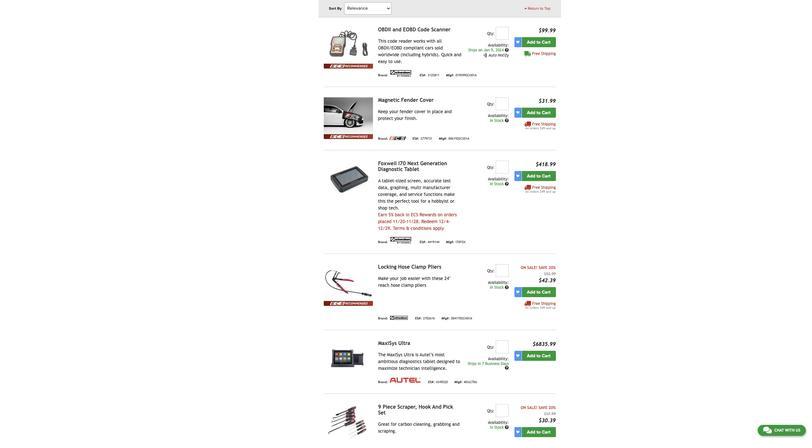 Task type: locate. For each thing, give the bounding box(es) containing it.
with for code
[[427, 38, 436, 44]]

ecs tuning recommends this product. image for obdii and eobd code scanner
[[324, 64, 373, 69]]

compliant
[[404, 45, 424, 50]]

2 sale! from the top
[[528, 406, 538, 411]]

2 shipping from the top
[[542, 122, 556, 127]]

add to cart down $418.99
[[527, 174, 551, 179]]

ecs
[[411, 212, 419, 218]]

0 vertical spatial ships
[[469, 48, 478, 52]]

auto notify link
[[483, 53, 509, 58]]

days
[[501, 362, 509, 367]]

sort by
[[329, 6, 342, 11]]

&
[[406, 226, 410, 231]]

3 free shipping on orders $49 and up from the top
[[526, 302, 556, 310]]

grabbing
[[434, 422, 451, 428]]

5 availability: from the top
[[488, 357, 509, 362]]

1 vertical spatial ecs tuning recommends this product. image
[[324, 134, 373, 139]]

6 add to cart button from the top
[[522, 428, 556, 438]]

0 vertical spatial your
[[390, 109, 399, 114]]

4 in from the top
[[490, 426, 493, 431]]

cover
[[415, 109, 426, 114]]

chat with us
[[775, 429, 801, 434]]

and up perfect on the top of page
[[400, 192, 407, 197]]

question circle image
[[505, 182, 509, 186], [505, 286, 509, 290]]

2 brand: from the top
[[378, 74, 388, 77]]

20% up '$37.99'
[[549, 406, 556, 411]]

your up hose on the bottom left
[[390, 276, 399, 281]]

3 cart from the top
[[542, 174, 551, 179]]

brand: left the schwaben for ecs - corporate logo
[[378, 137, 388, 141]]

up down $31.99
[[553, 127, 556, 130]]

availability:
[[488, 43, 509, 48], [488, 114, 509, 118], [488, 177, 509, 182], [488, 281, 509, 285], [488, 357, 509, 362], [488, 421, 509, 426]]

add to cart button for $418.99
[[522, 171, 556, 181]]

2 add to cart button from the top
[[522, 108, 556, 118]]

es#:
[[420, 74, 427, 77], [413, 137, 419, 141], [420, 241, 427, 244], [415, 317, 422, 321], [428, 381, 435, 385]]

in left place
[[427, 109, 431, 114]]

3 qty: from the top
[[487, 165, 495, 170]]

0 vertical spatial ultra
[[399, 341, 410, 347]]

for left a
[[421, 199, 427, 204]]

i70fox
[[456, 241, 466, 244]]

to
[[540, 6, 544, 11], [537, 39, 541, 45], [389, 59, 393, 64], [537, 110, 541, 116], [537, 174, 541, 179], [537, 290, 541, 295], [537, 354, 541, 359], [456, 360, 460, 365], [537, 430, 541, 436]]

orders down $42.39
[[530, 306, 539, 310]]

1 availability: from the top
[[488, 43, 509, 48]]

mfg#: for generation
[[446, 241, 455, 244]]

free shipping on orders $49 and up down $418.99
[[526, 186, 556, 194]]

0 horizontal spatial in
[[406, 212, 410, 218]]

autel's
[[420, 353, 434, 358]]

worldwide
[[378, 52, 399, 57]]

mfg#: left i70fox
[[446, 241, 455, 244]]

2 ecs tuning recommends this product. image from the top
[[324, 134, 373, 139]]

add for $31.99
[[527, 110, 536, 116]]

ultra inside the maxisys ultra is autel's most ambitious diagnostics tablet designed to maximize technician intelligence.
[[404, 353, 414, 358]]

2 stock from the top
[[495, 182, 504, 187]]

1 vertical spatial ultra
[[404, 353, 414, 358]]

business
[[486, 362, 500, 367]]

add to cart down $30.39
[[527, 430, 551, 436]]

es#: left '4419144'
[[420, 241, 427, 244]]

es#: left 2779731
[[413, 137, 419, 141]]

add to cart button down $42.39
[[522, 288, 556, 298]]

to down $30.39
[[537, 430, 541, 436]]

add to cart up free shipping
[[527, 39, 551, 45]]

in stock for $31.99
[[490, 119, 505, 123]]

1 vertical spatial 20%
[[549, 406, 556, 411]]

shipping down $42.39
[[542, 302, 556, 306]]

sale! inside on sale!                         save 20% $37.99 $30.39
[[528, 406, 538, 411]]

es#: for pliers
[[415, 317, 422, 321]]

and down $418.99
[[546, 190, 552, 194]]

3 in from the top
[[490, 286, 493, 290]]

4 add to cart from the top
[[527, 290, 551, 295]]

1 stock from the top
[[495, 119, 504, 123]]

4 free from the top
[[533, 302, 540, 306]]

shipping down $418.99
[[542, 186, 556, 190]]

brand: down easy
[[378, 74, 388, 77]]

es#2702616 - 004170sch01a - locking hose clamp pliers - make your job easier with these 24" reach hose clamp pliers - schwaben - audi bmw volkswagen mercedes benz mini porsche image
[[324, 265, 373, 302]]

on for $42.39
[[521, 266, 526, 270]]

add
[[527, 39, 536, 45], [527, 110, 536, 116], [527, 174, 536, 179], [527, 290, 536, 295], [527, 354, 536, 359], [527, 430, 536, 436]]

cart down $30.39
[[542, 430, 551, 436]]

with inside this code reader works with all obdii/eobd compliant cars sold worldwide (including hybrids). quick and easy to use.
[[427, 38, 436, 44]]

1 question circle image from the top
[[505, 48, 509, 52]]

in inside keep your fender cover in place and protect your finish.
[[427, 109, 431, 114]]

2 add from the top
[[527, 110, 536, 116]]

foxwell
[[378, 161, 397, 167]]

0 vertical spatial $49
[[540, 127, 545, 130]]

2 qty: from the top
[[487, 102, 495, 107]]

1 vertical spatial schwaben by foxwell - corporate logo image
[[390, 237, 414, 244]]

3 add to wish list image from the top
[[517, 355, 520, 358]]

2 on from the top
[[521, 406, 526, 411]]

to left the top
[[540, 6, 544, 11]]

1 vertical spatial maxisys
[[387, 353, 403, 358]]

1 in stock from the top
[[490, 119, 505, 123]]

1 add to wish list image from the top
[[517, 175, 520, 178]]

free down $31.99
[[533, 122, 540, 127]]

ecs tuning recommends this product. image
[[324, 64, 373, 69], [324, 134, 373, 139], [324, 302, 373, 306]]

1 add from the top
[[527, 39, 536, 45]]

20% up $52.99
[[549, 266, 556, 270]]

with for pliers
[[422, 276, 431, 281]]

scraper,
[[398, 405, 417, 411]]

2 in stock from the top
[[490, 182, 505, 187]]

free down $99.99
[[533, 51, 540, 56]]

2 up from the top
[[553, 190, 556, 194]]

cart down $6835.99
[[542, 354, 551, 359]]

with inside make your job easier with these 24" reach hose clamp pliers
[[422, 276, 431, 281]]

0 vertical spatial up
[[553, 127, 556, 130]]

schwaben by foxwell - corporate logo image
[[390, 70, 414, 77], [390, 237, 414, 244]]

orders
[[530, 127, 539, 130], [530, 190, 539, 194], [444, 212, 457, 218], [530, 306, 539, 310]]

add to cart down $6835.99
[[527, 354, 551, 359]]

4 stock from the top
[[495, 426, 504, 431]]

1 brand: from the top
[[378, 3, 388, 7]]

or
[[450, 199, 455, 204]]

cart down $99.99
[[542, 39, 551, 45]]

2 cart from the top
[[542, 110, 551, 116]]

5 add from the top
[[527, 354, 536, 359]]

1 vertical spatial free shipping on orders $49 and up
[[526, 186, 556, 194]]

autel - corporate logo image
[[390, 378, 422, 384]]

1 up from the top
[[553, 127, 556, 130]]

the
[[378, 353, 386, 358]]

2 free shipping on orders $49 and up from the top
[[526, 186, 556, 194]]

4 add to wish list image from the top
[[517, 431, 520, 435]]

5 add to cart from the top
[[527, 354, 551, 359]]

es#: left 2702616
[[415, 317, 422, 321]]

question circle image for $99.99
[[505, 48, 509, 52]]

availability: for $418.99
[[488, 177, 509, 182]]

for inside great for carbon cleaning, grabbing and scraping.
[[391, 422, 397, 428]]

question circle image
[[505, 48, 509, 52], [505, 119, 509, 123], [505, 367, 509, 371], [505, 426, 509, 430]]

on inside on sale!                         save 20% $37.99 $30.39
[[521, 406, 526, 411]]

ships left jan
[[469, 48, 478, 52]]

2 add to cart from the top
[[527, 110, 551, 116]]

free down $418.99
[[533, 186, 540, 190]]

cart down $31.99
[[542, 110, 551, 116]]

return to top
[[527, 6, 551, 11]]

ships left the 7
[[468, 362, 477, 367]]

save inside on sale!                         save 20% $37.99 $30.39
[[539, 406, 548, 411]]

6 brand: from the top
[[378, 381, 388, 385]]

add to wish list image for $6835.99
[[517, 355, 520, 358]]

brand: down maximize
[[378, 381, 388, 385]]

cart down $418.99
[[542, 174, 551, 179]]

sale! for $30.39
[[528, 406, 538, 411]]

stock for $418.99
[[495, 182, 504, 187]]

20% inside on sale!                         save 20% $37.99 $30.39
[[549, 406, 556, 411]]

top
[[545, 6, 551, 11]]

3 question circle image from the top
[[505, 367, 509, 371]]

set
[[378, 410, 386, 417]]

free shipping on orders $49 and up down $42.39
[[526, 302, 556, 310]]

2 add to wish list image from the top
[[517, 111, 520, 114]]

notify
[[498, 53, 509, 58]]

0 vertical spatial schwaben by foxwell - corporate logo image
[[390, 70, 414, 77]]

save up $52.99
[[539, 266, 548, 270]]

es#4419144 - i70fox - foxwell i70 next generation diagnostic tablet - a tablet-sized screen, accurate test data, graphing, multi manufacturer coverage, and service functions make this the perfect tool for a hobbyist or shop tech. - schwaben by foxwell - audi bmw volkswagen mercedes benz mini porsche image
[[324, 161, 373, 198]]

your for locking
[[390, 276, 399, 281]]

cover
[[420, 97, 434, 103]]

and inside keep your fender cover in place and protect your finish.
[[445, 109, 452, 114]]

add to cart button for $31.99
[[522, 108, 556, 118]]

1 vertical spatial add to wish list image
[[517, 291, 520, 294]]

3 availability: from the top
[[488, 177, 509, 182]]

schwaben by foxwell - corporate logo image for and
[[390, 70, 414, 77]]

save for $30.39
[[539, 406, 548, 411]]

0 vertical spatial save
[[539, 266, 548, 270]]

qty: for $31.99
[[487, 102, 495, 107]]

add to wish list image for 4th "add to cart" button from the top of the page
[[517, 291, 520, 294]]

eobd
[[403, 26, 416, 33]]

2 question circle image from the top
[[505, 119, 509, 123]]

1 add to cart from the top
[[527, 39, 551, 45]]

$99.99
[[539, 27, 556, 34]]

3 in stock from the top
[[490, 286, 505, 290]]

3 up from the top
[[553, 306, 556, 310]]

0 vertical spatial for
[[421, 199, 427, 204]]

on inside on sale!                         save 20% $52.99 $42.39
[[521, 266, 526, 270]]

es#: 2779731
[[413, 137, 433, 141]]

chat with us link
[[758, 426, 806, 437]]

with up cars
[[427, 38, 436, 44]]

in inside "a tablet-sized screen, accurate test data, graphing, multi manufacturer coverage, and service functions make this the perfect tool for a hobbyist or shop tech. earn 5% back in ecs rewards on orders placed 11/20-11/28. redeem 12/4- 12/29. terms & conditions apply"
[[406, 212, 410, 218]]

2 20% from the top
[[549, 406, 556, 411]]

4 brand: from the top
[[378, 241, 388, 244]]

0 vertical spatial with
[[427, 38, 436, 44]]

0 vertical spatial free shipping on orders $49 and up
[[526, 122, 556, 130]]

add to wish list image
[[517, 41, 520, 44], [517, 111, 520, 114], [517, 355, 520, 358], [517, 431, 520, 435]]

availability: for on sale!                         save 20%
[[488, 281, 509, 285]]

in left the 7
[[478, 362, 481, 367]]

auto notify
[[489, 53, 509, 58]]

free down $42.39
[[533, 302, 540, 306]]

6 add from the top
[[527, 430, 536, 436]]

apply
[[433, 226, 444, 231]]

4 add from the top
[[527, 290, 536, 295]]

with inside 'link'
[[786, 429, 795, 434]]

and right quick
[[454, 52, 462, 57]]

add to cart down $42.39
[[527, 290, 551, 295]]

brand: for obdii
[[378, 74, 388, 77]]

es#: left 4349220
[[428, 381, 435, 385]]

your inside make your job easier with these 24" reach hose clamp pliers
[[390, 276, 399, 281]]

4 availability: from the top
[[488, 281, 509, 285]]

5 qty: from the top
[[487, 346, 495, 350]]

stock for $31.99
[[495, 119, 504, 123]]

with up pliers
[[422, 276, 431, 281]]

2 in from the top
[[490, 182, 493, 187]]

test
[[443, 178, 451, 184]]

graphing,
[[390, 185, 410, 190]]

1 vertical spatial $49
[[540, 190, 545, 194]]

1 horizontal spatial for
[[421, 199, 427, 204]]

ships for maxisys ultra
[[468, 362, 477, 367]]

ultra
[[399, 341, 410, 347], [404, 353, 414, 358]]

shipping down $99.99
[[542, 51, 556, 56]]

and inside this code reader works with all obdii/eobd compliant cars sold worldwide (including hybrids). quick and easy to use.
[[454, 52, 462, 57]]

3 stock from the top
[[495, 286, 504, 290]]

for up scraping.
[[391, 422, 397, 428]]

1 in from the top
[[490, 119, 493, 123]]

add to cart for $6835.99
[[527, 354, 551, 359]]

5 brand: from the top
[[378, 317, 388, 321]]

schwaben by foxwell - corporate logo image down terms
[[390, 237, 414, 244]]

0 vertical spatial sale!
[[528, 266, 538, 270]]

make
[[378, 276, 389, 281]]

1 add to cart button from the top
[[522, 37, 556, 47]]

for
[[421, 199, 427, 204], [391, 422, 397, 428]]

0 vertical spatial on
[[521, 266, 526, 270]]

0 vertical spatial ecs tuning recommends this product. image
[[324, 64, 373, 69]]

1 on from the top
[[521, 266, 526, 270]]

sale! inside on sale!                         save 20% $52.99 $42.39
[[528, 266, 538, 270]]

add for $418.99
[[527, 174, 536, 179]]

1 sale! from the top
[[528, 266, 538, 270]]

None number field
[[496, 27, 509, 40], [496, 97, 509, 110], [496, 161, 509, 174], [496, 265, 509, 278], [496, 341, 509, 354], [496, 405, 509, 418], [496, 27, 509, 40], [496, 97, 509, 110], [496, 161, 509, 174], [496, 265, 509, 278], [496, 341, 509, 354], [496, 405, 509, 418]]

this
[[378, 38, 387, 44]]

a
[[428, 199, 431, 204]]

perfect
[[395, 199, 410, 204]]

maxisys inside the maxisys ultra is autel's most ambitious diagnostics tablet designed to maximize technician intelligence.
[[387, 353, 403, 358]]

works
[[414, 38, 425, 44]]

2 vertical spatial $49
[[540, 306, 545, 310]]

7
[[482, 362, 484, 367]]

make
[[444, 192, 455, 197]]

$49 for $31.99
[[540, 127, 545, 130]]

3 add to cart from the top
[[527, 174, 551, 179]]

2 vertical spatial your
[[390, 276, 399, 281]]

2 save from the top
[[539, 406, 548, 411]]

2 vertical spatial free shipping on orders $49 and up
[[526, 302, 556, 310]]

$42.39
[[539, 278, 556, 284]]

shipping down $31.99
[[542, 122, 556, 127]]

3125811
[[428, 74, 440, 77]]

availability: for $6835.99
[[488, 357, 509, 362]]

your down fender
[[395, 116, 404, 121]]

magnetic fender cover link
[[378, 97, 434, 103]]

in
[[490, 119, 493, 123], [490, 182, 493, 187], [490, 286, 493, 290], [490, 426, 493, 431]]

6 qty: from the top
[[487, 409, 495, 414]]

brand: down 12/29.
[[378, 241, 388, 244]]

up down $418.99
[[553, 190, 556, 194]]

accurate
[[424, 178, 442, 184]]

placed
[[378, 219, 392, 224]]

2 availability: from the top
[[488, 114, 509, 118]]

1 cart from the top
[[542, 39, 551, 45]]

add to cart button down $6835.99
[[522, 351, 556, 362]]

in stock for $418.99
[[490, 182, 505, 187]]

add to cart button down $30.39
[[522, 428, 556, 438]]

qty: for $6835.99
[[487, 346, 495, 350]]

add to wish list image
[[517, 175, 520, 178], [517, 291, 520, 294]]

maxisys up the
[[378, 341, 397, 347]]

0 horizontal spatial for
[[391, 422, 397, 428]]

functions
[[424, 192, 443, 197]]

1 question circle image from the top
[[505, 182, 509, 186]]

brand: left obdeleven - corporate logo
[[378, 3, 388, 7]]

2 $49 from the top
[[540, 190, 545, 194]]

reader
[[399, 38, 412, 44]]

3 brand: from the top
[[378, 137, 388, 141]]

3 shipping from the top
[[542, 186, 556, 190]]

mfg#: left 019599sch01a
[[446, 74, 455, 77]]

add to cart for $99.99
[[527, 39, 551, 45]]

$49 down $418.99
[[540, 190, 545, 194]]

add to cart down $31.99
[[527, 110, 551, 116]]

2 question circle image from the top
[[505, 286, 509, 290]]

schwaben by foxwell - corporate logo image for i70
[[390, 237, 414, 244]]

save inside on sale!                         save 20% $52.99 $42.39
[[539, 266, 548, 270]]

3 add to cart button from the top
[[522, 171, 556, 181]]

keep
[[378, 109, 388, 114]]

to right designed
[[456, 360, 460, 365]]

2 vertical spatial with
[[786, 429, 795, 434]]

orders down $31.99
[[530, 127, 539, 130]]

1 qty: from the top
[[487, 31, 495, 36]]

mfg#: left 004170sch01a
[[442, 317, 450, 321]]

shop
[[378, 206, 388, 211]]

1 20% from the top
[[549, 266, 556, 270]]

1 vertical spatial question circle image
[[505, 286, 509, 290]]

maxisys up ambitious
[[387, 353, 403, 358]]

brand: for maxisys
[[378, 381, 388, 385]]

up for $418.99
[[553, 190, 556, 194]]

2 vertical spatial up
[[553, 306, 556, 310]]

with left us
[[786, 429, 795, 434]]

1 schwaben by foxwell - corporate logo image from the top
[[390, 70, 414, 77]]

1 vertical spatial sale!
[[528, 406, 538, 411]]

mfg#: 019599sch01a
[[446, 74, 477, 77]]

3 $49 from the top
[[540, 306, 545, 310]]

cart for $31.99
[[542, 110, 551, 116]]

cars
[[425, 45, 434, 50]]

and
[[433, 405, 442, 411]]

1 vertical spatial ships
[[468, 362, 477, 367]]

5 add to cart button from the top
[[522, 351, 556, 362]]

free shipping on orders $49 and up down $31.99
[[526, 122, 556, 130]]

2 vertical spatial ecs tuning recommends this product. image
[[324, 302, 373, 306]]

6 cart from the top
[[542, 430, 551, 436]]

es#: left 3125811
[[420, 74, 427, 77]]

brand: left schwaben - corporate logo
[[378, 317, 388, 321]]

1 vertical spatial save
[[539, 406, 548, 411]]

orders up 12/4-
[[444, 212, 457, 218]]

and
[[393, 26, 402, 33], [454, 52, 462, 57], [445, 109, 452, 114], [546, 127, 552, 130], [546, 190, 552, 194], [400, 192, 407, 197], [546, 306, 552, 310], [453, 422, 460, 428]]

2 vertical spatial in
[[478, 362, 481, 367]]

save up '$37.99'
[[539, 406, 548, 411]]

add to cart button down $418.99
[[522, 171, 556, 181]]

in stock for on sale!                         save 20%
[[490, 286, 505, 290]]

sized
[[396, 178, 406, 184]]

mfg#: left '006192ecs01a'
[[439, 137, 447, 141]]

es#: 3125811
[[420, 74, 440, 77]]

in
[[427, 109, 431, 114], [406, 212, 410, 218], [478, 362, 481, 367]]

foxwell i70 next generation diagnostic tablet link
[[378, 161, 447, 173]]

and right place
[[445, 109, 452, 114]]

in left ecs
[[406, 212, 410, 218]]

your
[[390, 109, 399, 114], [395, 116, 404, 121], [390, 276, 399, 281]]

1 ecs tuning recommends this product. image from the top
[[324, 64, 373, 69]]

to down $31.99
[[537, 110, 541, 116]]

and up code at the top left of the page
[[393, 26, 402, 33]]

1 vertical spatial with
[[422, 276, 431, 281]]

keep your fender cover in place and protect your finish.
[[378, 109, 452, 121]]

0 vertical spatial question circle image
[[505, 182, 509, 186]]

brand:
[[378, 3, 388, 7], [378, 74, 388, 77], [378, 137, 388, 141], [378, 241, 388, 244], [378, 317, 388, 321], [378, 381, 388, 385]]

to down the worldwide
[[389, 59, 393, 64]]

1 save from the top
[[539, 266, 548, 270]]

9 piece scraper, hook and pick set
[[378, 405, 453, 417]]

the
[[387, 199, 394, 204]]

1 free shipping on orders $49 and up from the top
[[526, 122, 556, 130]]

11/28.
[[407, 219, 420, 224]]

question circle image for $31.99
[[505, 119, 509, 123]]

0 vertical spatial in
[[427, 109, 431, 114]]

hook
[[419, 405, 431, 411]]

0 vertical spatial add to wish list image
[[517, 175, 520, 178]]

your up protect
[[390, 109, 399, 114]]

add to cart button up free shipping
[[522, 37, 556, 47]]

save for $42.39
[[539, 266, 548, 270]]

1 $49 from the top
[[540, 127, 545, 130]]

1 horizontal spatial in
[[427, 109, 431, 114]]

and right grabbing
[[453, 422, 460, 428]]

1 add to wish list image from the top
[[517, 41, 520, 44]]

on
[[479, 48, 483, 52], [526, 127, 529, 130], [526, 190, 529, 194], [438, 212, 443, 218], [526, 306, 529, 310]]

1 vertical spatial in
[[406, 212, 410, 218]]

up down $42.39
[[553, 306, 556, 310]]

your for magnetic
[[390, 109, 399, 114]]

3 ecs tuning recommends this product. image from the top
[[324, 302, 373, 306]]

$418.99
[[536, 162, 556, 168]]

es#2778980 - 008504sch01a - 9 piece scraper, hook and pick set - great for carbon cleaning, grabbing and scraping. - schwaben - audi bmw volkswagen mercedes benz mini porsche image
[[324, 405, 373, 442]]

to up free shipping
[[537, 39, 541, 45]]

question circle image for on sale!                         save 20%
[[505, 286, 509, 290]]

protect
[[378, 116, 393, 121]]

4 qty: from the top
[[487, 269, 495, 274]]

add to cart for $31.99
[[527, 110, 551, 116]]

cart down $42.39
[[542, 290, 551, 295]]

mfg#: for pliers
[[442, 317, 450, 321]]

1 vertical spatial on
[[521, 406, 526, 411]]

20% inside on sale!                         save 20% $52.99 $42.39
[[549, 266, 556, 270]]

up
[[553, 127, 556, 130], [553, 190, 556, 194], [553, 306, 556, 310]]

redeem
[[422, 219, 438, 224]]

ships
[[469, 48, 478, 52], [468, 362, 477, 367]]

2 schwaben by foxwell - corporate logo image from the top
[[390, 237, 414, 244]]

reach
[[378, 283, 390, 288]]

$49 down $31.99
[[540, 127, 545, 130]]

hose
[[398, 264, 410, 270]]

in for $31.99
[[490, 119, 493, 123]]

2 add to wish list image from the top
[[517, 291, 520, 294]]

sale!
[[528, 266, 538, 270], [528, 406, 538, 411]]

0 vertical spatial 20%
[[549, 266, 556, 270]]

$49 down $42.39
[[540, 306, 545, 310]]

11/20-
[[393, 219, 407, 224]]

in for $418.99
[[490, 182, 493, 187]]

qty: for $418.99
[[487, 165, 495, 170]]

$37.99
[[545, 412, 556, 417]]

5 cart from the top
[[542, 354, 551, 359]]

coverage,
[[378, 192, 398, 197]]

schwaben by foxwell - corporate logo image down use.
[[390, 70, 414, 77]]

1 vertical spatial up
[[553, 190, 556, 194]]

1 vertical spatial for
[[391, 422, 397, 428]]

3 add from the top
[[527, 174, 536, 179]]

add to cart button down $31.99
[[522, 108, 556, 118]]

add to cart button for $99.99
[[522, 37, 556, 47]]

hose
[[391, 283, 400, 288]]



Task type: describe. For each thing, give the bounding box(es) containing it.
to inside this code reader works with all obdii/eobd compliant cars sold worldwide (including hybrids). quick and easy to use.
[[389, 59, 393, 64]]

job
[[400, 276, 407, 281]]

mfg#: 006192ecs01a
[[439, 137, 470, 141]]

add to wish list image for $31.99
[[517, 111, 520, 114]]

20% for $42.39
[[549, 266, 556, 270]]

intelligence.
[[422, 366, 447, 372]]

ships for obdii and eobd code scanner
[[469, 48, 478, 52]]

maximize
[[378, 366, 398, 372]]

orders down $418.99
[[530, 190, 539, 194]]

foxwell i70 next generation diagnostic tablet
[[378, 161, 447, 173]]

add for $6835.99
[[527, 354, 536, 359]]

maxisys ultra link
[[378, 341, 410, 347]]

ambitious
[[378, 360, 398, 365]]

$49 for $418.99
[[540, 190, 545, 194]]

6 availability: from the top
[[488, 421, 509, 426]]

tablet
[[405, 166, 419, 173]]

wifi image
[[483, 53, 487, 58]]

sale! for $42.39
[[528, 266, 538, 270]]

stock for on sale!                         save 20%
[[495, 286, 504, 290]]

availability: for $99.99
[[488, 43, 509, 48]]

1 free from the top
[[533, 51, 540, 56]]

ships in 7 business days
[[468, 362, 509, 367]]

1 vertical spatial your
[[395, 116, 404, 121]]

4 in stock from the top
[[490, 426, 505, 431]]

4 question circle image from the top
[[505, 426, 509, 430]]

add to wish list image for $99.99
[[517, 41, 520, 44]]

qty: for on sale!                         save 20%
[[487, 269, 495, 274]]

mfg#: left "msultra"
[[455, 381, 463, 385]]

pliers
[[415, 283, 427, 288]]

es#: for generation
[[420, 241, 427, 244]]

free shipping on orders $49 and up for $418.99
[[526, 186, 556, 194]]

ecs tuning recommends this product. image for locking hose clamp pliers
[[324, 302, 373, 306]]

ecs tuning recommends this product. image for magnetic fender cover
[[324, 134, 373, 139]]

es#4349220 - msultra - maxisys ultra - the maxisys ultra is autels most ambitious diagnostics tablet designed to maximize technician intelligence. - autel - audi bmw volkswagen mercedes benz mini porsche image
[[324, 341, 373, 378]]

cleaning,
[[414, 422, 432, 428]]

mfg#: for code
[[446, 74, 455, 77]]

019599sch01a
[[456, 74, 477, 77]]

tech.
[[389, 206, 400, 211]]

brand: for foxwell
[[378, 241, 388, 244]]

to down $42.39
[[537, 290, 541, 295]]

the maxisys ultra is autel's most ambitious diagnostics tablet designed to maximize technician intelligence.
[[378, 353, 460, 372]]

006192ecs01a
[[449, 137, 470, 141]]

great for carbon cleaning, grabbing and scraping.
[[378, 422, 460, 434]]

tablet-
[[382, 178, 396, 184]]

caret up image
[[525, 6, 527, 10]]

to inside the maxisys ultra is autel's most ambitious diagnostics tablet designed to maximize technician intelligence.
[[456, 360, 460, 365]]

obdeleven - corporate logo image
[[390, 0, 398, 6]]

ships on jan 9, 2024
[[469, 48, 505, 52]]

obdii
[[378, 26, 391, 33]]

finish.
[[405, 116, 418, 121]]

schwaben - corporate logo image
[[390, 316, 409, 320]]

cart for $418.99
[[542, 174, 551, 179]]

place
[[432, 109, 443, 114]]

terms
[[393, 226, 405, 231]]

es#: 4419144
[[420, 241, 440, 244]]

locking hose clamp pliers link
[[378, 264, 442, 270]]

20% for $30.39
[[549, 406, 556, 411]]

4 shipping from the top
[[542, 302, 556, 306]]

screen,
[[408, 178, 423, 184]]

free shipping on orders $49 and up for $31.99
[[526, 122, 556, 130]]

es#3125811 - 019599sch01a -  obdii and eobd code scanner - this code reader works with all obdii/eobd compliant cars sold worldwide (including hybrids). quick and easy to use. - schwaben by foxwell - audi bmw volkswagen mercedes benz mini image
[[324, 27, 373, 64]]

2702616
[[423, 317, 435, 321]]

designed
[[437, 360, 455, 365]]

question circle image for $418.99
[[505, 182, 509, 186]]

es#: for code
[[420, 74, 427, 77]]

and inside "a tablet-sized screen, accurate test data, graphing, multi manufacturer coverage, and service functions make this the perfect tool for a hobbyist or shop tech. earn 5% back in ecs rewards on orders placed 11/20-11/28. redeem 12/4- 12/29. terms & conditions apply"
[[400, 192, 407, 197]]

$52.99
[[545, 272, 556, 277]]

4349220
[[436, 381, 448, 385]]

in for on sale!                         save 20%
[[490, 286, 493, 290]]

9,
[[491, 48, 495, 52]]

data,
[[378, 185, 389, 190]]

0 vertical spatial maxisys
[[378, 341, 397, 347]]

up for $31.99
[[553, 127, 556, 130]]

chat
[[775, 429, 784, 434]]

brand: for locking
[[378, 317, 388, 321]]

$31.99
[[539, 98, 556, 104]]

schwaben for ecs - corporate logo image
[[390, 137, 406, 140]]

es#2779731 - 006192ecs01a - magnetic fender cover - keep your fender cover in place and protect your finish. - schwaben for ecs - audi bmw volkswagen mercedes benz mini image
[[324, 97, 373, 134]]

diagnostic
[[378, 166, 403, 173]]

qty: for $99.99
[[487, 31, 495, 36]]

mfg#: msultra
[[455, 381, 477, 385]]

cart for $6835.99
[[542, 354, 551, 359]]

availability: for $31.99
[[488, 114, 509, 118]]

brand: for magnetic
[[378, 137, 388, 141]]

4 cart from the top
[[542, 290, 551, 295]]

pick
[[443, 405, 453, 411]]

add to cart for $418.99
[[527, 174, 551, 179]]

comments image
[[764, 427, 772, 435]]

this
[[378, 199, 386, 204]]

$30.39
[[539, 418, 556, 424]]

mfg#: i70fox
[[446, 241, 466, 244]]

2779731
[[421, 137, 433, 141]]

and down $31.99
[[546, 127, 552, 130]]

all
[[437, 38, 442, 44]]

pliers
[[428, 264, 442, 270]]

6 add to cart from the top
[[527, 430, 551, 436]]

to down $418.99
[[537, 174, 541, 179]]

12/29.
[[378, 226, 392, 231]]

question circle image for $6835.99
[[505, 367, 509, 371]]

add to wish list image for $418.99 "add to cart" button
[[517, 175, 520, 178]]

technician
[[399, 366, 420, 372]]

9 piece scraper, hook and pick set link
[[378, 405, 453, 417]]

1 shipping from the top
[[542, 51, 556, 56]]

us
[[796, 429, 801, 434]]

magnetic fender cover
[[378, 97, 434, 103]]

fender
[[400, 109, 413, 114]]

on sale!                         save 20% $37.99 $30.39
[[521, 406, 556, 424]]

add for $99.99
[[527, 39, 536, 45]]

by
[[337, 6, 342, 11]]

cart for $99.99
[[542, 39, 551, 45]]

quick
[[442, 52, 453, 57]]

3 free from the top
[[533, 186, 540, 190]]

es#: 2702616
[[415, 317, 435, 321]]

scraping.
[[378, 429, 397, 434]]

5%
[[389, 212, 394, 218]]

4 add to cart button from the top
[[522, 288, 556, 298]]

locking hose clamp pliers
[[378, 264, 442, 270]]

$6835.99
[[533, 342, 556, 348]]

auto
[[489, 53, 497, 58]]

maxisys ultra
[[378, 341, 410, 347]]

on inside "a tablet-sized screen, accurate test data, graphing, multi manufacturer coverage, and service functions make this the perfect tool for a hobbyist or shop tech. earn 5% back in ecs rewards on orders placed 11/20-11/28. redeem 12/4- 12/29. terms & conditions apply"
[[438, 212, 443, 218]]

a
[[378, 178, 381, 184]]

hobbyist
[[432, 199, 449, 204]]

return
[[528, 6, 539, 11]]

orders inside "a tablet-sized screen, accurate test data, graphing, multi manufacturer coverage, and service functions make this the perfect tool for a hobbyist or shop tech. earn 5% back in ecs rewards on orders placed 11/20-11/28. redeem 12/4- 12/29. terms & conditions apply"
[[444, 212, 457, 218]]

carbon
[[398, 422, 412, 428]]

for inside "a tablet-sized screen, accurate test data, graphing, multi manufacturer coverage, and service functions make this the perfect tool for a hobbyist or shop tech. earn 5% back in ecs rewards on orders placed 11/20-11/28. redeem 12/4- 12/29. terms & conditions apply"
[[421, 199, 427, 204]]

2 free from the top
[[533, 122, 540, 127]]

2024
[[496, 48, 504, 52]]

and down $42.39
[[546, 306, 552, 310]]

on for $30.39
[[521, 406, 526, 411]]

scanner
[[431, 26, 451, 33]]

return to top link
[[525, 6, 551, 11]]

004170sch01a
[[451, 317, 472, 321]]

add to cart button for $6835.99
[[522, 351, 556, 362]]

is
[[416, 353, 419, 358]]

2 horizontal spatial in
[[478, 362, 481, 367]]

to down $6835.99
[[537, 354, 541, 359]]

es#: 4349220
[[428, 381, 448, 385]]

sold
[[435, 45, 443, 50]]

and inside great for carbon cleaning, grabbing and scraping.
[[453, 422, 460, 428]]

this code reader works with all obdii/eobd compliant cars sold worldwide (including hybrids). quick and easy to use.
[[378, 38, 462, 64]]

back
[[395, 212, 405, 218]]



Task type: vqa. For each thing, say whether or not it's contained in the screenshot.
Bleed within the "Bleed the brakes in just about anything in no time at all"
no



